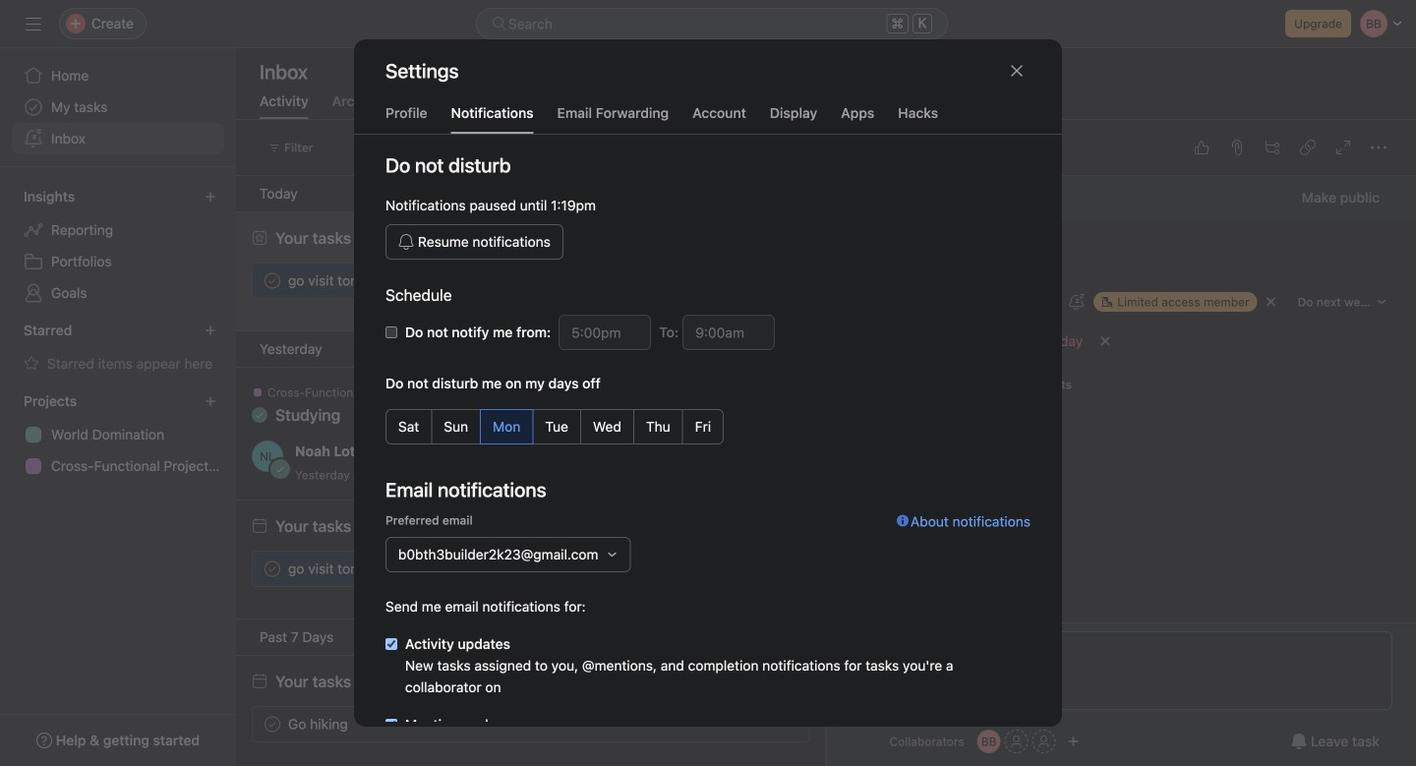 Task type: describe. For each thing, give the bounding box(es) containing it.
close this dialog image
[[1009, 63, 1025, 79]]

your tasks for today, task element
[[275, 229, 421, 247]]

starred element
[[0, 313, 236, 384]]

add subtask image
[[1265, 140, 1281, 155]]

0 horizontal spatial add or remove collaborators image
[[978, 730, 1001, 754]]

mark complete image
[[261, 557, 284, 581]]

0 likes. click to like this task image
[[1194, 140, 1210, 155]]

hide sidebar image
[[26, 16, 41, 31]]

insights element
[[0, 179, 236, 313]]

Task Name text field
[[837, 231, 1393, 276]]

2 mark complete image from the top
[[261, 713, 284, 736]]

clear due date image
[[1100, 335, 1112, 347]]

0 vertical spatial open user profile image
[[252, 441, 283, 472]]

remove assignee image
[[1266, 296, 1278, 308]]



Task type: vqa. For each thing, say whether or not it's contained in the screenshot.
Global element
yes



Task type: locate. For each thing, give the bounding box(es) containing it.
Mark complete checkbox
[[261, 269, 284, 293]]

2 mark complete checkbox from the top
[[261, 713, 284, 736]]

None text field
[[559, 315, 652, 350]]

0 horizontal spatial open user profile image
[[252, 441, 283, 472]]

0 vertical spatial mark complete checkbox
[[261, 557, 284, 581]]

1 vertical spatial open user profile image
[[851, 632, 882, 663]]

1 vertical spatial mark complete checkbox
[[261, 713, 284, 736]]

main content
[[827, 176, 1417, 766]]

None checkbox
[[386, 327, 397, 338]]

1 horizontal spatial open user profile image
[[851, 632, 882, 663]]

mark complete checkbox down your tasks for mar 15, task element
[[261, 713, 284, 736]]

mark complete image
[[261, 269, 284, 293], [261, 713, 284, 736]]

dialog
[[354, 39, 1063, 766]]

mark complete image down your tasks for mar 15, task element
[[261, 713, 284, 736]]

your tasks for mar 15, task element
[[275, 672, 429, 691]]

0 vertical spatial mark complete image
[[261, 269, 284, 293]]

your tasks for mar 20, task element
[[275, 517, 431, 536]]

1 mark complete checkbox from the top
[[261, 557, 284, 581]]

mark complete checkbox down your tasks for mar 20, task element
[[261, 557, 284, 581]]

None checkbox
[[386, 639, 397, 650], [386, 719, 397, 731], [386, 639, 397, 650], [386, 719, 397, 731]]

projects element
[[0, 384, 236, 486]]

1 horizontal spatial add or remove collaborators image
[[1068, 736, 1080, 748]]

1 vertical spatial mark complete image
[[261, 713, 284, 736]]

global element
[[0, 48, 236, 166]]

go visit tomy dialog
[[827, 120, 1417, 766]]

open user profile image
[[252, 441, 283, 472], [851, 632, 882, 663]]

mark complete image down "your tasks for today, task" element
[[261, 269, 284, 293]]

settings tab list
[[354, 102, 1063, 135]]

Mark complete checkbox
[[261, 557, 284, 581], [261, 713, 284, 736]]

add or remove collaborators image
[[978, 730, 1001, 754], [1068, 736, 1080, 748]]

copy task link image
[[1301, 140, 1316, 155]]

full screen image
[[1336, 140, 1352, 155]]

1 mark complete image from the top
[[261, 269, 284, 293]]

None text field
[[683, 315, 775, 350]]



